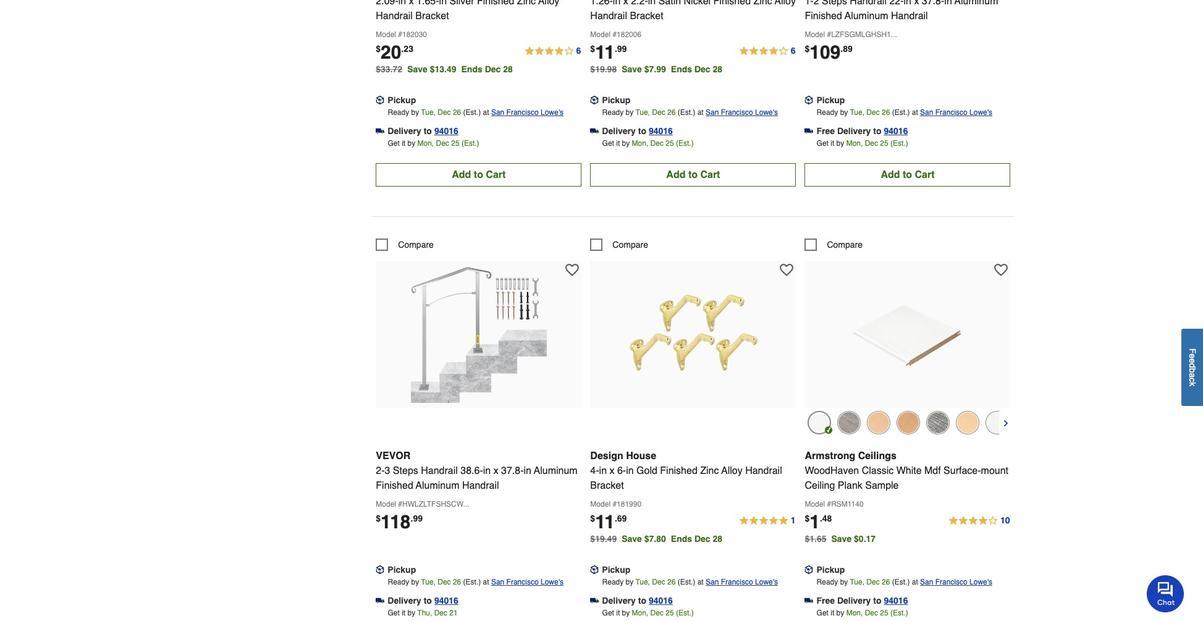 Task type: vqa. For each thing, say whether or not it's contained in the screenshot.


Task type: describe. For each thing, give the bounding box(es) containing it.
get it by mon, dec 25 (est.) for third pickup image from the left
[[817, 609, 909, 617]]

hwlzltfshscw...
[[402, 500, 470, 509]]

handrail left 22-
[[850, 0, 887, 7]]

6 for 11
[[791, 46, 796, 55]]

6-
[[618, 465, 626, 476]]

ready down $ 109 .89
[[817, 108, 838, 117]]

ready down the $1.65
[[817, 578, 838, 586]]

actual price $20.23 element
[[376, 41, 414, 63]]

vevor 2-3 steps handrail 38.6-in x 37.8-in aluminum finished aluminum handrail
[[376, 450, 578, 491]]

$19.49 save $7.80 ends dec 28
[[591, 534, 723, 544]]

1 horizontal spatial 1
[[810, 511, 820, 533]]

$ 118 .99
[[376, 511, 423, 533]]

san for third pickup image from the left
[[921, 578, 934, 586]]

.48
[[820, 514, 832, 523]]

$7.80
[[645, 534, 666, 544]]

ends for $ 11 .69
[[671, 534, 692, 544]]

1 free from the top
[[817, 126, 835, 136]]

2 pickup image from the left
[[591, 96, 599, 104]]

mon, for second pickup icon from the right
[[632, 139, 649, 148]]

design
[[591, 450, 624, 462]]

25 for 3rd pickup icon from right
[[451, 139, 460, 148]]

add for first add to cart button from left
[[452, 169, 471, 180]]

a
[[1188, 373, 1198, 378]]

mdf
[[925, 465, 941, 476]]

ends for $ 11 .99
[[671, 64, 692, 74]]

10 button
[[948, 514, 1011, 528]]

ready down the $33.72
[[388, 108, 409, 117]]

pickup for second pickup image from the right
[[602, 565, 631, 575]]

get it by thu, dec 21
[[388, 609, 458, 617]]

model # rsm1140
[[805, 500, 864, 509]]

$0.17
[[854, 534, 876, 544]]

.69
[[615, 514, 627, 523]]

handrail inside 1.26-in x 2.2-in satin nickel finished zinc alloy handrail bracket
[[591, 10, 627, 21]]

2.09-in x 1.65-in silver finished zinc alloy handrail bracket
[[376, 0, 560, 21]]

2.09-in x 1.65-in silver finished zinc alloy handrail bracket link
[[376, 0, 582, 23]]

delivery to 94016 for 3rd pickup image from right
[[388, 596, 459, 606]]

delivery to 94016 for second pickup icon from the right
[[602, 126, 673, 136]]

$ for $ 118 .99
[[376, 514, 381, 523]]

20
[[381, 41, 402, 63]]

26 for 3rd pickup icon from left
[[882, 108, 890, 117]]

1.26-in x 2.2-in satin nickel finished zinc alloy handrail bracket link
[[591, 0, 797, 23]]

$19.98
[[591, 64, 617, 74]]

x inside vevor 2-3 steps handrail 38.6-in x 37.8-in aluminum finished aluminum handrail
[[494, 465, 499, 476]]

was price $1.65 element
[[805, 531, 832, 544]]

ends dec 28 element for $ 20 .23
[[462, 64, 518, 74]]

182030
[[402, 30, 427, 39]]

model for model # 182006
[[591, 30, 611, 39]]

free delivery to 94016 for 3rd pickup icon from left
[[817, 126, 908, 136]]

28 for $ 11 .99
[[713, 64, 723, 74]]

add for 1st add to cart button from the right
[[881, 169, 900, 180]]

vevor 2-3 steps handrail 38.6-in x 37.8-in aluminum finished aluminum handrail image
[[411, 267, 547, 403]]

k
[[1188, 382, 1198, 387]]

armstrong
[[805, 450, 856, 462]]

ends dec 28 element for $ 11 .69
[[671, 534, 728, 544]]

2
[[814, 0, 819, 7]]

silver
[[450, 0, 474, 7]]

$ for $ 11 .69
[[591, 514, 595, 523]]

$ 109 .89
[[805, 41, 853, 63]]

$ for $ 11 .99
[[591, 44, 595, 54]]

1-2 steps handrail 22-in x 37.8-in aluminum finished aluminum handrail link
[[805, 0, 1011, 23]]

get it by mon, dec 25 (est.) for second pickup icon from the right
[[602, 139, 694, 148]]

natural maple image
[[957, 411, 980, 434]]

vevor
[[376, 450, 411, 462]]

94016 for second pickup icon from the right
[[649, 126, 673, 136]]

thu,
[[418, 609, 432, 617]]

181990
[[617, 500, 642, 509]]

6 for 20
[[577, 46, 581, 55]]

b
[[1188, 368, 1198, 373]]

4 stars image for 11
[[739, 44, 797, 59]]

san for second pickup image from the right
[[706, 578, 719, 586]]

94016 for 3rd pickup image from right
[[435, 596, 459, 606]]

d
[[1188, 364, 1198, 368]]

finished inside vevor 2-3 steps handrail 38.6-in x 37.8-in aluminum finished aluminum handrail
[[376, 480, 413, 491]]

21
[[450, 609, 458, 617]]

pickup for 3rd pickup icon from left
[[817, 95, 845, 105]]

25 for second pickup icon from the right
[[666, 139, 674, 148]]

1.26-
[[591, 0, 613, 7]]

add to cart for first add to cart button from left
[[452, 169, 506, 180]]

$ 11 .99
[[591, 41, 627, 63]]

compare for 1002937492 element
[[827, 240, 863, 250]]

94016 for 3rd pickup icon from right
[[435, 126, 459, 136]]

25 for 3rd pickup icon from left
[[881, 139, 889, 148]]

26 for third pickup image from the left
[[882, 578, 890, 586]]

# for hwlzltfshscw...
[[398, 500, 402, 509]]

1002937492 element
[[805, 238, 863, 251]]

94016 for second pickup image from the right
[[649, 596, 673, 606]]

37.8- inside 1-2 steps handrail 22-in x 37.8-in aluminum finished aluminum handrail
[[922, 0, 945, 7]]

2-
[[376, 465, 385, 476]]

was price $19.98 element
[[591, 61, 622, 74]]

san for 3rd pickup image from right
[[491, 578, 505, 586]]

1.26-in x 2.2-in satin nickel finished zinc alloy handrail bracket
[[591, 0, 796, 21]]

# for 182006
[[613, 30, 617, 39]]

save for $ 11 .99
[[622, 64, 642, 74]]

.89
[[841, 44, 853, 54]]

2.2-
[[631, 0, 648, 7]]

handrail down the 38.6- at bottom
[[462, 480, 499, 491]]

4 stars image for 20
[[524, 44, 582, 59]]

model # 181990
[[591, 500, 642, 509]]

# for 182030
[[398, 30, 402, 39]]

save for $ 11 .69
[[622, 534, 642, 544]]

1 heart outline image from the left
[[566, 263, 579, 277]]

1-
[[805, 0, 814, 7]]

san for second pickup icon from the right
[[706, 108, 719, 117]]

surface-
[[944, 465, 981, 476]]

6 button for 20
[[524, 44, 582, 59]]

model # hwlzltfshscw...
[[376, 500, 470, 509]]

chat invite button image
[[1147, 575, 1185, 613]]

22-
[[890, 0, 904, 7]]

alloy inside the 2.09-in x 1.65-in silver finished zinc alloy handrail bracket
[[539, 0, 560, 7]]

$33.72
[[376, 64, 403, 74]]

classic
[[862, 465, 894, 476]]

driftwood gray image
[[838, 411, 861, 434]]

f e e d b a c k button
[[1182, 329, 1204, 406]]

109
[[810, 41, 841, 63]]

118
[[381, 511, 411, 533]]

$19.98 save $7.99 ends dec 28
[[591, 64, 723, 74]]

3 add to cart button from the left
[[805, 163, 1011, 186]]

was price $19.49 element
[[591, 531, 622, 544]]

gold
[[637, 465, 658, 476]]

finished inside 1.26-in x 2.2-in satin nickel finished zinc alloy handrail bracket
[[714, 0, 751, 7]]

nickel
[[684, 0, 711, 7]]

actual price $11.99 element
[[591, 41, 627, 63]]

x inside 'design house 4-in x 6-in gold finished zinc alloy handrail bracket'
[[610, 465, 615, 476]]

woven charcoal gray image
[[927, 411, 950, 434]]

lzfsgmlghsh1...
[[832, 30, 898, 39]]

2 add to cart button from the left
[[591, 163, 797, 186]]

model for model # rsm1140
[[805, 500, 825, 509]]

alloy inside 1.26-in x 2.2-in satin nickel finished zinc alloy handrail bracket
[[775, 0, 796, 7]]

# for lzfsgmlghsh1...
[[827, 30, 832, 39]]

ready down $19.49
[[602, 578, 624, 586]]

alloy inside 'design house 4-in x 6-in gold finished zinc alloy handrail bracket'
[[722, 465, 743, 476]]

was price $33.72 element
[[376, 61, 407, 74]]

2 free from the top
[[817, 596, 835, 606]]

pickup for second pickup icon from the right
[[602, 95, 631, 105]]

.23
[[402, 44, 414, 54]]

10
[[1001, 515, 1010, 525]]

3 pickup image from the left
[[805, 566, 814, 574]]

house
[[626, 450, 657, 462]]

model # 182006
[[591, 30, 642, 39]]

ends for $ 20 .23
[[462, 64, 483, 74]]

x inside 1.26-in x 2.2-in satin nickel finished zinc alloy handrail bracket
[[624, 0, 629, 7]]

ends dec 28 element for $ 11 .99
[[671, 64, 728, 74]]

pickup for third pickup image from the left
[[817, 565, 845, 575]]

model for model # lzfsgmlghsh1...
[[805, 30, 825, 39]]

$ for $ 20 .23
[[376, 44, 381, 54]]

model # lzfsgmlghsh1...
[[805, 30, 898, 39]]



Task type: locate. For each thing, give the bounding box(es) containing it.
1 horizontal spatial cart
[[701, 169, 720, 180]]

1 horizontal spatial add to cart
[[667, 169, 720, 180]]

lowe's
[[541, 108, 564, 117], [755, 108, 778, 117], [970, 108, 993, 117], [541, 578, 564, 586], [755, 578, 778, 586], [970, 578, 993, 586]]

94016 button
[[435, 125, 459, 137], [649, 125, 673, 137], [884, 125, 908, 137], [435, 594, 459, 607], [649, 594, 673, 607], [884, 594, 908, 607]]

# for rsm1140
[[827, 500, 832, 509]]

2 horizontal spatial alloy
[[775, 0, 796, 7]]

x left 2.2-
[[624, 0, 629, 7]]

3 pickup image from the left
[[805, 96, 814, 104]]

model for model # hwlzltfshscw...
[[376, 500, 396, 509]]

pickup image
[[376, 566, 385, 574], [591, 566, 599, 574], [805, 566, 814, 574]]

1 vertical spatial steps
[[393, 465, 418, 476]]

11
[[595, 41, 615, 63], [595, 511, 615, 533]]

1 compare from the left
[[398, 240, 434, 250]]

add to cart for 1st add to cart button from the right
[[881, 169, 935, 180]]

$ up was price $33.72 element
[[376, 44, 381, 54]]

2 compare from the left
[[613, 240, 648, 250]]

steps inside vevor 2-3 steps handrail 38.6-in x 37.8-in aluminum finished aluminum handrail
[[393, 465, 418, 476]]

plank
[[838, 480, 863, 491]]

37.8- right the 38.6- at bottom
[[501, 465, 524, 476]]

e up b
[[1188, 359, 1198, 364]]

finished inside the 2.09-in x 1.65-in silver finished zinc alloy handrail bracket
[[477, 0, 515, 7]]

4 stars image containing 10
[[948, 514, 1011, 528]]

pickup image down 109
[[805, 96, 814, 104]]

x left '6-' at bottom right
[[610, 465, 615, 476]]

0 horizontal spatial heart outline image
[[566, 263, 579, 277]]

4 stars image left 109
[[739, 44, 797, 59]]

2 horizontal spatial pickup image
[[805, 566, 814, 574]]

1 horizontal spatial alloy
[[722, 465, 743, 476]]

steps inside 1-2 steps handrail 22-in x 37.8-in aluminum finished aluminum handrail
[[822, 0, 847, 7]]

.99
[[615, 44, 627, 54], [411, 514, 423, 523]]

2 horizontal spatial add to cart button
[[805, 163, 1011, 186]]

$ left .89
[[805, 44, 810, 54]]

new apple image
[[897, 411, 921, 434]]

dec
[[485, 64, 501, 74], [695, 64, 711, 74], [438, 108, 451, 117], [652, 108, 666, 117], [867, 108, 880, 117], [436, 139, 449, 148], [651, 139, 664, 148], [865, 139, 878, 148], [695, 534, 711, 544], [438, 578, 451, 586], [652, 578, 666, 586], [867, 578, 880, 586], [434, 609, 448, 617], [651, 609, 664, 617], [865, 609, 878, 617]]

2 horizontal spatial cart
[[915, 169, 935, 180]]

ready by tue, dec 26 (est.) at san francisco lowe's
[[388, 108, 564, 117], [602, 108, 778, 117], [817, 108, 993, 117], [388, 578, 564, 586], [602, 578, 778, 586], [817, 578, 993, 586]]

finished down 3
[[376, 480, 413, 491]]

bracket down 4-
[[591, 480, 624, 491]]

sample
[[866, 480, 899, 491]]

handrail inside the 2.09-in x 1.65-in silver finished zinc alloy handrail bracket
[[376, 10, 413, 21]]

steps right 3
[[393, 465, 418, 476]]

1 add to cart from the left
[[452, 169, 506, 180]]

0 vertical spatial steps
[[822, 0, 847, 7]]

ends dec 28 element
[[462, 64, 518, 74], [671, 64, 728, 74], [671, 534, 728, 544]]

model for model # 182030
[[376, 30, 396, 39]]

truck filled image for delivery
[[591, 127, 599, 135]]

0 horizontal spatial truck filled image
[[591, 127, 599, 135]]

6 left 109
[[791, 46, 796, 55]]

handrail down 22-
[[891, 10, 928, 21]]

truck filled image
[[376, 127, 385, 135], [376, 596, 385, 605], [591, 596, 599, 605], [805, 596, 814, 605]]

bracket
[[416, 10, 449, 21], [630, 10, 664, 21], [591, 480, 624, 491]]

0 vertical spatial 11
[[595, 41, 615, 63]]

san for 3rd pickup icon from right
[[491, 108, 505, 117]]

$ for $ 109 .89
[[805, 44, 810, 54]]

.99 down model # 182006
[[615, 44, 627, 54]]

1 free delivery to 94016 from the top
[[817, 126, 908, 136]]

$
[[376, 44, 381, 54], [591, 44, 595, 54], [805, 44, 810, 54], [376, 514, 381, 523], [591, 514, 595, 523], [805, 514, 810, 523]]

model up 118
[[376, 500, 396, 509]]

2 6 from the left
[[791, 46, 796, 55]]

3 add to cart from the left
[[881, 169, 935, 180]]

1 horizontal spatial heart outline image
[[780, 263, 794, 277]]

compare inside 5014628409 "element"
[[398, 240, 434, 250]]

1 cart from the left
[[486, 169, 506, 180]]

37.8- inside vevor 2-3 steps handrail 38.6-in x 37.8-in aluminum finished aluminum handrail
[[501, 465, 524, 476]]

cart for 1st add to cart button from the right
[[915, 169, 935, 180]]

3 add from the left
[[881, 169, 900, 180]]

1 horizontal spatial bracket
[[591, 480, 624, 491]]

ends right $7.80
[[671, 534, 692, 544]]

save down .69
[[622, 534, 642, 544]]

pickup image down 118
[[376, 566, 385, 574]]

0 horizontal spatial alloy
[[539, 0, 560, 7]]

satin
[[659, 0, 681, 7]]

2 6 button from the left
[[739, 44, 797, 59]]

model # 182030
[[376, 30, 427, 39]]

$1.65 save $0.17
[[805, 534, 876, 544]]

2 e from the top
[[1188, 359, 1198, 364]]

model up actual price $11.99 element
[[591, 30, 611, 39]]

3 compare from the left
[[827, 240, 863, 250]]

0 vertical spatial free delivery to 94016
[[817, 126, 908, 136]]

26 for 3rd pickup image from right
[[453, 578, 461, 586]]

ready up get it by thu, dec 21
[[388, 578, 409, 586]]

.99 for 11
[[615, 44, 627, 54]]

2 free delivery to 94016 from the top
[[817, 596, 908, 606]]

model for model # 181990
[[591, 500, 611, 509]]

zinc inside 1.26-in x 2.2-in satin nickel finished zinc alloy handrail bracket
[[754, 0, 773, 7]]

save for $ 20 .23
[[407, 64, 428, 74]]

0 horizontal spatial bracket
[[416, 10, 449, 21]]

$33.72 save $13.49 ends dec 28
[[376, 64, 513, 74]]

0 horizontal spatial 6 button
[[524, 44, 582, 59]]

# for 181990
[[613, 500, 617, 509]]

delivery to 94016 for 3rd pickup icon from right
[[388, 126, 459, 136]]

by
[[411, 108, 419, 117], [626, 108, 634, 117], [841, 108, 848, 117], [408, 139, 416, 148], [622, 139, 630, 148], [837, 139, 845, 148], [411, 578, 419, 586], [626, 578, 634, 586], [841, 578, 848, 586], [408, 609, 416, 617], [622, 609, 630, 617], [837, 609, 845, 617]]

design house 4-in x 6-in gold finished zinc alloy handrail bracket
[[591, 450, 782, 491]]

add to cart for 2nd add to cart button from the left
[[667, 169, 720, 180]]

actual price $11.69 element
[[591, 511, 627, 533]]

pickup image down the $33.72
[[376, 96, 385, 104]]

# up .23
[[398, 30, 402, 39]]

1 horizontal spatial truck filled image
[[805, 127, 814, 135]]

26 for 3rd pickup icon from right
[[453, 108, 461, 117]]

save left $7.99 in the top of the page
[[622, 64, 642, 74]]

4 stars image
[[524, 44, 582, 59], [739, 44, 797, 59], [948, 514, 1011, 528]]

26 for second pickup icon from the right
[[668, 108, 676, 117]]

1 horizontal spatial compare
[[613, 240, 648, 250]]

0 horizontal spatial add
[[452, 169, 471, 180]]

compare
[[398, 240, 434, 250], [613, 240, 648, 250], [827, 240, 863, 250]]

1 horizontal spatial 37.8-
[[922, 0, 945, 7]]

add to cart button
[[376, 163, 582, 186], [591, 163, 797, 186], [805, 163, 1011, 186]]

heart outline image
[[995, 263, 1009, 277]]

truck filled image
[[591, 127, 599, 135], [805, 127, 814, 135]]

handrail inside 'design house 4-in x 6-in gold finished zinc alloy handrail bracket'
[[746, 465, 782, 476]]

1 truck filled image from the left
[[591, 127, 599, 135]]

add to cart
[[452, 169, 506, 180], [667, 169, 720, 180], [881, 169, 935, 180]]

(est.)
[[463, 108, 481, 117], [678, 108, 696, 117], [893, 108, 910, 117], [462, 139, 479, 148], [676, 139, 694, 148], [891, 139, 909, 148], [463, 578, 481, 586], [678, 578, 696, 586], [893, 578, 910, 586], [676, 609, 694, 617], [891, 609, 909, 617]]

28
[[503, 64, 513, 74], [713, 64, 723, 74], [713, 534, 723, 544]]

0 horizontal spatial 1
[[791, 515, 796, 525]]

28 for $ 20 .23
[[503, 64, 513, 74]]

$ inside $ 20 .23
[[376, 44, 381, 54]]

1 horizontal spatial 6
[[791, 46, 796, 55]]

francisco
[[507, 108, 539, 117], [721, 108, 753, 117], [936, 108, 968, 117], [507, 578, 539, 586], [721, 578, 753, 586], [936, 578, 968, 586]]

model up 20
[[376, 30, 396, 39]]

ends dec 28 element right $7.80
[[671, 534, 728, 544]]

$ for $ 1 .48
[[805, 514, 810, 523]]

alloy left 1-
[[775, 0, 796, 7]]

c
[[1188, 378, 1198, 382]]

0 horizontal spatial add to cart button
[[376, 163, 582, 186]]

ends dec 28 element right $13.49 on the left of page
[[462, 64, 518, 74]]

bracket inside 'design house 4-in x 6-in gold finished zinc alloy handrail bracket'
[[591, 480, 624, 491]]

model up actual price $11.69 element
[[591, 500, 611, 509]]

delivery
[[388, 126, 421, 136], [602, 126, 636, 136], [838, 126, 871, 136], [388, 596, 421, 606], [602, 596, 636, 606], [838, 596, 871, 606]]

0 vertical spatial free
[[817, 126, 835, 136]]

ends right $13.49 on the left of page
[[462, 64, 483, 74]]

$ inside $ 11 .69
[[591, 514, 595, 523]]

# up actual price $109.89 element
[[827, 30, 832, 39]]

11 up $19.49
[[595, 511, 615, 533]]

compare for 5001475583 element at top
[[613, 240, 648, 250]]

0 horizontal spatial add to cart
[[452, 169, 506, 180]]

1 6 button from the left
[[524, 44, 582, 59]]

pickup image down the $1.65
[[805, 566, 814, 574]]

1 horizontal spatial .99
[[615, 44, 627, 54]]

2 add from the left
[[667, 169, 686, 180]]

cart for first add to cart button from left
[[486, 169, 506, 180]]

6
[[577, 46, 581, 55], [791, 46, 796, 55]]

heart outline image
[[566, 263, 579, 277], [780, 263, 794, 277]]

$ 11 .69
[[591, 511, 627, 533]]

mon, for 3rd pickup icon from left
[[847, 139, 863, 148]]

5001475583 element
[[591, 238, 648, 251]]

.99 for 118
[[411, 514, 423, 523]]

e up d
[[1188, 354, 1198, 359]]

get it by mon, dec 25 (est.)
[[388, 139, 479, 148], [602, 139, 694, 148], [817, 139, 909, 148], [602, 609, 694, 617], [817, 609, 909, 617]]

rsm1140
[[832, 500, 864, 509]]

0 horizontal spatial steps
[[393, 465, 418, 476]]

bracket down 1.65- at top
[[416, 10, 449, 21]]

2 horizontal spatial add
[[881, 169, 900, 180]]

pickup down $1.65 save $0.17
[[817, 565, 845, 575]]

add
[[452, 169, 471, 180], [667, 169, 686, 180], [881, 169, 900, 180]]

11 for $ 11 .69
[[595, 511, 615, 533]]

x
[[409, 0, 414, 7], [624, 0, 629, 7], [915, 0, 920, 7], [494, 465, 499, 476], [610, 465, 615, 476]]

0 horizontal spatial cart
[[486, 169, 506, 180]]

alloy up 5 stars image
[[722, 465, 743, 476]]

1 11 from the top
[[595, 41, 615, 63]]

$1.65
[[805, 534, 827, 544]]

finished right silver
[[477, 0, 515, 7]]

save left $0.17
[[832, 534, 852, 544]]

5 stars image
[[739, 514, 797, 528]]

0 horizontal spatial 4 stars image
[[524, 44, 582, 59]]

0 horizontal spatial 6
[[577, 46, 581, 55]]

.99 down model # hwlzltfshscw...
[[411, 514, 423, 523]]

x inside the 2.09-in x 1.65-in silver finished zinc alloy handrail bracket
[[409, 0, 414, 7]]

1 6 from the left
[[577, 46, 581, 55]]

1 add from the left
[[452, 169, 471, 180]]

it
[[402, 139, 406, 148], [616, 139, 620, 148], [831, 139, 835, 148], [402, 609, 406, 617], [616, 609, 620, 617], [831, 609, 835, 617]]

0 horizontal spatial .99
[[411, 514, 423, 523]]

handrail left the 38.6- at bottom
[[421, 465, 458, 476]]

38.6-
[[461, 465, 483, 476]]

pickup for 3rd pickup icon from right
[[388, 95, 416, 105]]

ceiling
[[805, 480, 835, 491]]

0 vertical spatial 37.8-
[[922, 0, 945, 7]]

handrail up 5 stars image
[[746, 465, 782, 476]]

4 stars image for 1
[[948, 514, 1011, 528]]

1-2 steps handrail 22-in x 37.8-in aluminum finished aluminum handrail
[[805, 0, 999, 21]]

5014628409 element
[[376, 238, 434, 251]]

ready down the $19.98
[[602, 108, 624, 117]]

finished inside 'design house 4-in x 6-in gold finished zinc alloy handrail bracket'
[[660, 465, 698, 476]]

get it by mon, dec 25 (est.) for 3rd pickup icon from right
[[388, 139, 479, 148]]

actual price $109.89 element
[[805, 41, 853, 63]]

finished right nickel
[[714, 0, 751, 7]]

11 for $ 11 .99
[[595, 41, 615, 63]]

ceilings
[[858, 450, 897, 462]]

ends dec 28 element right $7.99 in the top of the page
[[671, 64, 728, 74]]

$ inside $ 1 .48
[[805, 514, 810, 523]]

steps right 2 at the right of the page
[[822, 0, 847, 7]]

delivery to 94016 for second pickup image from the right
[[602, 596, 673, 606]]

2 pickup image from the left
[[591, 566, 599, 574]]

free delivery to 94016 for third pickup image from the left
[[817, 596, 908, 606]]

$ inside $ 109 .89
[[805, 44, 810, 54]]

aluminum
[[955, 0, 999, 7], [845, 10, 889, 21], [534, 465, 578, 476], [416, 480, 460, 491]]

0 horizontal spatial zinc
[[517, 0, 536, 7]]

$7.99
[[645, 64, 666, 74]]

0 horizontal spatial pickup image
[[376, 96, 385, 104]]

armstrong ceilings woodhaven classic white mdf surface-mount ceiling plank sample
[[805, 450, 1009, 491]]

0 vertical spatial .99
[[615, 44, 627, 54]]

f e e d b a c k
[[1188, 349, 1198, 387]]

alloy left 1.26-
[[539, 0, 560, 7]]

model up $ 1 .48 at the right bottom
[[805, 500, 825, 509]]

add for 2nd add to cart button from the left
[[667, 169, 686, 180]]

e
[[1188, 354, 1198, 359], [1188, 359, 1198, 364]]

mon,
[[418, 139, 434, 148], [632, 139, 649, 148], [847, 139, 863, 148], [632, 609, 649, 617], [847, 609, 863, 617]]

$ up was price $19.49 element
[[591, 514, 595, 523]]

37.8- right 22-
[[922, 0, 945, 7]]

2 add to cart from the left
[[667, 169, 720, 180]]

$ 1 .48
[[805, 511, 832, 533]]

handrail
[[850, 0, 887, 7], [376, 10, 413, 21], [591, 10, 627, 21], [891, 10, 928, 21], [421, 465, 458, 476], [746, 465, 782, 476], [462, 480, 499, 491]]

$ down model # hwlzltfshscw...
[[376, 514, 381, 523]]

x right the 38.6- at bottom
[[494, 465, 499, 476]]

savings save $13.49 element
[[407, 64, 518, 74]]

zinc inside the 2.09-in x 1.65-in silver finished zinc alloy handrail bracket
[[517, 0, 536, 7]]

compare inside 5001475583 element
[[613, 240, 648, 250]]

savings save $7.99 element
[[622, 64, 728, 74]]

28 for $ 11 .69
[[713, 534, 723, 544]]

bracket inside the 2.09-in x 1.65-in silver finished zinc alloy handrail bracket
[[416, 10, 449, 21]]

actual price $1.48 element
[[805, 511, 832, 533]]

zinc
[[517, 0, 536, 7], [754, 0, 773, 7], [701, 465, 719, 476]]

182006
[[617, 30, 642, 39]]

actual price $118.99 element
[[376, 511, 423, 533]]

1 horizontal spatial pickup image
[[591, 96, 599, 104]]

1 horizontal spatial steps
[[822, 0, 847, 7]]

0 horizontal spatial compare
[[398, 240, 434, 250]]

bracket down 2.2-
[[630, 10, 664, 21]]

pickup image down the $19.98
[[591, 96, 599, 104]]

save for $ 1 .48
[[832, 534, 852, 544]]

1 pickup image from the left
[[376, 96, 385, 104]]

pickup image
[[376, 96, 385, 104], [591, 96, 599, 104], [805, 96, 814, 104]]

1 vertical spatial 37.8-
[[501, 465, 524, 476]]

1 horizontal spatial pickup image
[[591, 566, 599, 574]]

to
[[424, 126, 432, 136], [638, 126, 647, 136], [874, 126, 882, 136], [474, 169, 483, 180], [689, 169, 698, 180], [903, 169, 912, 180], [424, 596, 432, 606], [638, 596, 647, 606], [874, 596, 882, 606]]

4-
[[591, 465, 599, 476]]

37.8-
[[922, 0, 945, 7], [501, 465, 524, 476]]

2 horizontal spatial pickup image
[[805, 96, 814, 104]]

classic maple image
[[868, 411, 891, 434]]

11 up the $19.98
[[595, 41, 615, 63]]

pickup image down $19.49
[[591, 566, 599, 574]]

bracket inside 1.26-in x 2.2-in satin nickel finished zinc alloy handrail bracket
[[630, 10, 664, 21]]

1 vertical spatial free
[[817, 596, 835, 606]]

pickup down actual price $118.99 element
[[388, 565, 416, 575]]

$ up was price $19.98 element
[[591, 44, 595, 54]]

model
[[376, 30, 396, 39], [591, 30, 611, 39], [805, 30, 825, 39], [376, 500, 396, 509], [591, 500, 611, 509], [805, 500, 825, 509]]

$ 20 .23
[[376, 41, 414, 63]]

pickup for 3rd pickup image from right
[[388, 565, 416, 575]]

2 heart outline image from the left
[[780, 263, 794, 277]]

pickup down the $33.72
[[388, 95, 416, 105]]

0 horizontal spatial pickup image
[[376, 566, 385, 574]]

1 button
[[739, 514, 797, 528]]

1 add to cart button from the left
[[376, 163, 582, 186]]

4 stars image down mount
[[948, 514, 1011, 528]]

design house 4-in x 6-in gold finished zinc alloy handrail bracket image
[[626, 267, 762, 403]]

get
[[388, 139, 400, 148], [602, 139, 614, 148], [817, 139, 829, 148], [388, 609, 400, 617], [602, 609, 614, 617], [817, 609, 829, 617]]

1 up the $1.65
[[810, 511, 820, 533]]

.99 inside $ 11 .99
[[615, 44, 627, 54]]

woven white image
[[986, 411, 1010, 434]]

26 for second pickup image from the right
[[668, 578, 676, 586]]

# up .69
[[613, 500, 617, 509]]

mon, for 3rd pickup icon from right
[[418, 139, 434, 148]]

25
[[451, 139, 460, 148], [666, 139, 674, 148], [881, 139, 889, 148], [666, 609, 674, 617], [881, 609, 889, 617]]

handrail down 2.09-
[[376, 10, 413, 21]]

pickup down $ 109 .89
[[817, 95, 845, 105]]

6 button for 11
[[739, 44, 797, 59]]

cart for 2nd add to cart button from the left
[[701, 169, 720, 180]]

f
[[1188, 349, 1198, 354]]

handrail down 1.26-
[[591, 10, 627, 21]]

white
[[897, 465, 922, 476]]

1 horizontal spatial 6 button
[[739, 44, 797, 59]]

1 horizontal spatial zinc
[[701, 465, 719, 476]]

2 horizontal spatial compare
[[827, 240, 863, 250]]

ends right $7.99 in the top of the page
[[671, 64, 692, 74]]

3 cart from the left
[[915, 169, 935, 180]]

# up actual price $118.99 element
[[398, 500, 402, 509]]

get it by mon, dec 25 (est.) for 3rd pickup icon from left
[[817, 139, 909, 148]]

1 horizontal spatial add
[[667, 169, 686, 180]]

2 horizontal spatial 4 stars image
[[948, 514, 1011, 528]]

1 vertical spatial free delivery to 94016
[[817, 596, 908, 606]]

1 e from the top
[[1188, 354, 1198, 359]]

1 inside 5 stars image
[[791, 515, 796, 525]]

2 truck filled image from the left
[[805, 127, 814, 135]]

#
[[398, 30, 402, 39], [613, 30, 617, 39], [827, 30, 832, 39], [398, 500, 402, 509], [613, 500, 617, 509], [827, 500, 832, 509]]

2 cart from the left
[[701, 169, 720, 180]]

x inside 1-2 steps handrail 22-in x 37.8-in aluminum finished aluminum handrail
[[915, 0, 920, 7]]

cart
[[486, 169, 506, 180], [701, 169, 720, 180], [915, 169, 935, 180]]

$13.49
[[430, 64, 457, 74]]

armstrong ceilings woodhaven classic white mdf surface-mount ceiling plank sample image
[[840, 267, 976, 403]]

2 11 from the top
[[595, 511, 615, 533]]

zinc inside 'design house 4-in x 6-in gold finished zinc alloy handrail bracket'
[[701, 465, 719, 476]]

1 horizontal spatial 4 stars image
[[739, 44, 797, 59]]

compare for 5014628409 "element"
[[398, 240, 434, 250]]

san for 3rd pickup icon from left
[[921, 108, 934, 117]]

# up actual price $11.99 element
[[613, 30, 617, 39]]

savings save $7.80 element
[[622, 534, 728, 544]]

ready
[[388, 108, 409, 117], [602, 108, 624, 117], [817, 108, 838, 117], [388, 578, 409, 586], [602, 578, 624, 586], [817, 578, 838, 586]]

1.65-
[[417, 0, 439, 7]]

finished right gold
[[660, 465, 698, 476]]

2 horizontal spatial add to cart
[[881, 169, 935, 180]]

2 horizontal spatial bracket
[[630, 10, 664, 21]]

$ left .48
[[805, 514, 810, 523]]

classic white image
[[808, 411, 832, 434]]

4 stars image left $ 11 .99
[[524, 44, 582, 59]]

.99 inside $ 118 .99
[[411, 514, 423, 523]]

x right 22-
[[915, 0, 920, 7]]

compare inside 1002937492 element
[[827, 240, 863, 250]]

2 horizontal spatial zinc
[[754, 0, 773, 7]]

1 left actual price $1.48 'element'
[[791, 515, 796, 525]]

$ inside $ 118 .99
[[376, 514, 381, 523]]

6 button left $ 11 .99
[[524, 44, 582, 59]]

finished down 2 at the right of the page
[[805, 10, 843, 21]]

1 vertical spatial 11
[[595, 511, 615, 533]]

mount
[[981, 465, 1009, 476]]

6 left $ 11 .99
[[577, 46, 581, 55]]

1 pickup image from the left
[[376, 566, 385, 574]]

$ inside $ 11 .99
[[591, 44, 595, 54]]

3
[[385, 465, 390, 476]]

# up .48
[[827, 500, 832, 509]]

$19.49
[[591, 534, 617, 544]]

pickup down $19.49
[[602, 565, 631, 575]]

1 horizontal spatial add to cart button
[[591, 163, 797, 186]]

1
[[810, 511, 820, 533], [791, 515, 796, 525]]

6 button left 109
[[739, 44, 797, 59]]

pickup
[[388, 95, 416, 105], [602, 95, 631, 105], [817, 95, 845, 105], [388, 565, 416, 575], [602, 565, 631, 575], [817, 565, 845, 575]]

pickup down the $19.98
[[602, 95, 631, 105]]

ends
[[462, 64, 483, 74], [671, 64, 692, 74], [671, 534, 692, 544]]

woodhaven
[[805, 465, 859, 476]]

save down .23
[[407, 64, 428, 74]]

truck filled image for free
[[805, 127, 814, 135]]

get it by mon, dec 25 (est.) for second pickup image from the right
[[602, 609, 694, 617]]

x left 1.65- at top
[[409, 0, 414, 7]]

model up 109
[[805, 30, 825, 39]]

0 horizontal spatial 37.8-
[[501, 465, 524, 476]]

1 vertical spatial .99
[[411, 514, 423, 523]]

2.09-
[[376, 0, 399, 7]]

finished inside 1-2 steps handrail 22-in x 37.8-in aluminum finished aluminum handrail
[[805, 10, 843, 21]]



